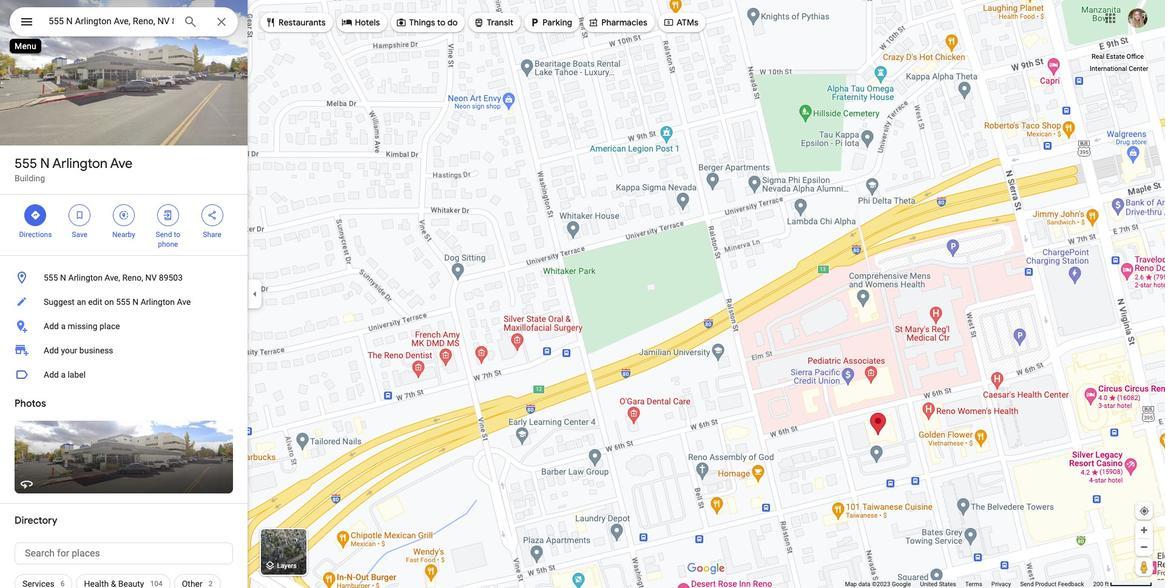 Task type: locate. For each thing, give the bounding box(es) containing it.
2 vertical spatial n
[[132, 297, 138, 307]]

 atms
[[663, 16, 698, 29]]

add your business
[[44, 346, 113, 356]]

1 horizontal spatial to
[[437, 17, 445, 28]]

1 horizontal spatial send
[[1020, 581, 1034, 588]]

2 horizontal spatial n
[[132, 297, 138, 307]]

business
[[79, 346, 113, 356]]

a for missing
[[61, 322, 66, 331]]

555
[[15, 155, 37, 172], [44, 273, 58, 283], [116, 297, 130, 307]]

1 horizontal spatial n
[[60, 273, 66, 283]]

send up phone
[[156, 231, 172, 239]]

1 vertical spatial arlington
[[68, 273, 102, 283]]

to up phone
[[174, 231, 180, 239]]

0 vertical spatial arlington
[[52, 155, 107, 172]]

an
[[77, 297, 86, 307]]

a left missing
[[61, 322, 66, 331]]


[[207, 209, 218, 222]]

555 n arlington ave main content
[[0, 0, 248, 589]]

arlington up ""
[[52, 155, 107, 172]]

2 vertical spatial add
[[44, 370, 59, 380]]

ave down 89503
[[177, 297, 191, 307]]

feedback
[[1058, 581, 1084, 588]]

n up the "building"
[[40, 155, 50, 172]]

data
[[859, 581, 871, 588]]

1 a from the top
[[61, 322, 66, 331]]

0 vertical spatial to
[[437, 17, 445, 28]]

add a missing place button
[[0, 314, 248, 339]]

1 vertical spatial ave
[[177, 297, 191, 307]]

555 inside 555 n arlington ave building
[[15, 155, 37, 172]]

1 add from the top
[[44, 322, 59, 331]]

0 vertical spatial a
[[61, 322, 66, 331]]

1 vertical spatial n
[[60, 273, 66, 283]]

1 horizontal spatial 555
[[44, 273, 58, 283]]

1 vertical spatial 555
[[44, 273, 58, 283]]

add
[[44, 322, 59, 331], [44, 346, 59, 356], [44, 370, 59, 380]]

footer
[[845, 581, 1093, 589]]

add left label
[[44, 370, 59, 380]]


[[19, 13, 34, 30]]

to
[[437, 17, 445, 28], [174, 231, 180, 239]]

n down reno, at left
[[132, 297, 138, 307]]

map
[[845, 581, 857, 588]]

555 N Arlington Ave, Reno, NV 89503 field
[[10, 7, 238, 36]]

3 add from the top
[[44, 370, 59, 380]]

555 up the "building"
[[15, 155, 37, 172]]

add for add a missing place
[[44, 322, 59, 331]]

label
[[68, 370, 86, 380]]

None field
[[49, 14, 174, 29]]

ave inside 555 n arlington ave building
[[110, 155, 133, 172]]

0 horizontal spatial 555
[[15, 155, 37, 172]]

555 up suggest
[[44, 273, 58, 283]]

add a label button
[[0, 363, 248, 387]]

n up suggest
[[60, 273, 66, 283]]

none field inside 555 n arlington ave, reno, nv 89503 field
[[49, 14, 174, 29]]

add left your
[[44, 346, 59, 356]]

 things to do
[[396, 16, 458, 29]]

arlington inside 555 n arlington ave building
[[52, 155, 107, 172]]

add down suggest
[[44, 322, 59, 331]]

photos
[[15, 398, 46, 410]]

layers
[[277, 563, 297, 571]]


[[341, 16, 352, 29]]

0 horizontal spatial send
[[156, 231, 172, 239]]

ave up 
[[110, 155, 133, 172]]

a
[[61, 322, 66, 331], [61, 370, 66, 380]]

add for add your business
[[44, 346, 59, 356]]

edit
[[88, 297, 102, 307]]

ave,
[[105, 273, 120, 283]]

arlington up an
[[68, 273, 102, 283]]

1 vertical spatial a
[[61, 370, 66, 380]]

555 n arlington ave building
[[15, 155, 133, 183]]

send to phone
[[156, 231, 180, 249]]

1 vertical spatial to
[[174, 231, 180, 239]]

2 a from the top
[[61, 370, 66, 380]]

to inside send to phone
[[174, 231, 180, 239]]

 restaurants
[[265, 16, 326, 29]]

united states button
[[920, 581, 956, 589]]

0 vertical spatial 555
[[15, 155, 37, 172]]

arlington for ave
[[52, 155, 107, 172]]

send
[[156, 231, 172, 239], [1020, 581, 1034, 588]]

show your location image
[[1139, 506, 1150, 517]]

add inside button
[[44, 322, 59, 331]]


[[118, 209, 129, 222]]

n inside 555 n arlington ave building
[[40, 155, 50, 172]]


[[474, 16, 484, 29]]

0 vertical spatial send
[[156, 231, 172, 239]]

ave
[[110, 155, 133, 172], [177, 297, 191, 307]]

1 vertical spatial add
[[44, 346, 59, 356]]

a inside add a label button
[[61, 370, 66, 380]]

555 n arlington ave, reno, nv 89503
[[44, 273, 183, 283]]

2 horizontal spatial 555
[[116, 297, 130, 307]]

to left do
[[437, 17, 445, 28]]

footer inside google maps element
[[845, 581, 1093, 589]]

to inside  things to do
[[437, 17, 445, 28]]

google
[[892, 581, 911, 588]]

None text field
[[15, 543, 233, 565]]

 hotels
[[341, 16, 380, 29]]

share
[[203, 231, 221, 239]]

n
[[40, 155, 50, 172], [60, 273, 66, 283], [132, 297, 138, 307]]

add inside button
[[44, 370, 59, 380]]

send inside button
[[1020, 581, 1034, 588]]

footer containing map data ©2023 google
[[845, 581, 1093, 589]]

arlington down 'nv'
[[141, 297, 175, 307]]

555 right on
[[116, 297, 130, 307]]

terms
[[965, 581, 982, 588]]

0 vertical spatial ave
[[110, 155, 133, 172]]

missing
[[68, 322, 97, 331]]


[[163, 209, 173, 222]]

200
[[1093, 581, 1103, 588]]

 search field
[[10, 7, 238, 39]]

a left label
[[61, 370, 66, 380]]


[[663, 16, 674, 29]]

arlington
[[52, 155, 107, 172], [68, 273, 102, 283], [141, 297, 175, 307]]

united
[[920, 581, 938, 588]]

0 horizontal spatial to
[[174, 231, 180, 239]]

send inside send to phone
[[156, 231, 172, 239]]

 parking
[[529, 16, 572, 29]]

0 horizontal spatial n
[[40, 155, 50, 172]]

1 vertical spatial send
[[1020, 581, 1034, 588]]

0 vertical spatial n
[[40, 155, 50, 172]]

0 vertical spatial add
[[44, 322, 59, 331]]


[[265, 16, 276, 29]]

a inside add a missing place button
[[61, 322, 66, 331]]

a for label
[[61, 370, 66, 380]]

0 horizontal spatial ave
[[110, 155, 133, 172]]

actions for 555 n arlington ave region
[[0, 195, 248, 255]]

n for ave,
[[60, 273, 66, 283]]

google account: michelle dermenjian  
(michelle.dermenjian@adept.ai) image
[[1128, 8, 1148, 28]]

2 add from the top
[[44, 346, 59, 356]]

hotels
[[355, 17, 380, 28]]

1 horizontal spatial ave
[[177, 297, 191, 307]]

parking
[[543, 17, 572, 28]]

 button
[[10, 7, 44, 39]]

send left product
[[1020, 581, 1034, 588]]



Task type: vqa. For each thing, say whether or not it's contained in the screenshot.


Task type: describe. For each thing, give the bounding box(es) containing it.
arlington for ave,
[[68, 273, 102, 283]]

on
[[104, 297, 114, 307]]

send for send to phone
[[156, 231, 172, 239]]

555 for ave
[[15, 155, 37, 172]]

pharmacies
[[601, 17, 647, 28]]

add a label
[[44, 370, 86, 380]]

 pharmacies
[[588, 16, 647, 29]]

collapse side panel image
[[248, 288, 262, 301]]

things
[[409, 17, 435, 28]]

united states
[[920, 581, 956, 588]]

zoom in image
[[1140, 526, 1149, 535]]

transit
[[487, 17, 513, 28]]

©2023
[[872, 581, 890, 588]]

 transit
[[474, 16, 513, 29]]


[[529, 16, 540, 29]]

n for ave
[[40, 155, 50, 172]]

product
[[1035, 581, 1057, 588]]

2 vertical spatial arlington
[[141, 297, 175, 307]]

show street view coverage image
[[1135, 558, 1153, 577]]

privacy
[[992, 581, 1011, 588]]

suggest an edit on 555 n arlington ave button
[[0, 290, 248, 314]]

89503
[[159, 273, 183, 283]]

place
[[100, 322, 120, 331]]

your
[[61, 346, 77, 356]]

do
[[447, 17, 458, 28]]

ave inside button
[[177, 297, 191, 307]]


[[588, 16, 599, 29]]

add a missing place
[[44, 322, 120, 331]]

map data ©2023 google
[[845, 581, 911, 588]]

send product feedback
[[1020, 581, 1084, 588]]

add for add a label
[[44, 370, 59, 380]]

555 for ave,
[[44, 273, 58, 283]]


[[74, 209, 85, 222]]

nv
[[145, 273, 157, 283]]


[[396, 16, 407, 29]]

send for send product feedback
[[1020, 581, 1034, 588]]

restaurants
[[279, 17, 326, 28]]

directions
[[19, 231, 52, 239]]

terms button
[[965, 581, 982, 589]]

send product feedback button
[[1020, 581, 1084, 589]]

nearby
[[112, 231, 135, 239]]

200 ft
[[1093, 581, 1109, 588]]

privacy button
[[992, 581, 1011, 589]]

ft
[[1105, 581, 1109, 588]]

building
[[15, 174, 45, 183]]

200 ft button
[[1093, 581, 1152, 588]]

save
[[72, 231, 87, 239]]

reno,
[[122, 273, 143, 283]]

2 vertical spatial 555
[[116, 297, 130, 307]]

states
[[939, 581, 956, 588]]

add your business link
[[0, 339, 248, 363]]

atms
[[677, 17, 698, 28]]

phone
[[158, 240, 178, 249]]

none text field inside 555 n arlington ave main content
[[15, 543, 233, 565]]

suggest
[[44, 297, 75, 307]]


[[30, 209, 41, 222]]

suggest an edit on 555 n arlington ave
[[44, 297, 191, 307]]

google maps element
[[0, 0, 1165, 589]]

zoom out image
[[1140, 543, 1149, 552]]

555 n arlington ave, reno, nv 89503 button
[[0, 266, 248, 290]]

directory
[[15, 515, 57, 527]]



